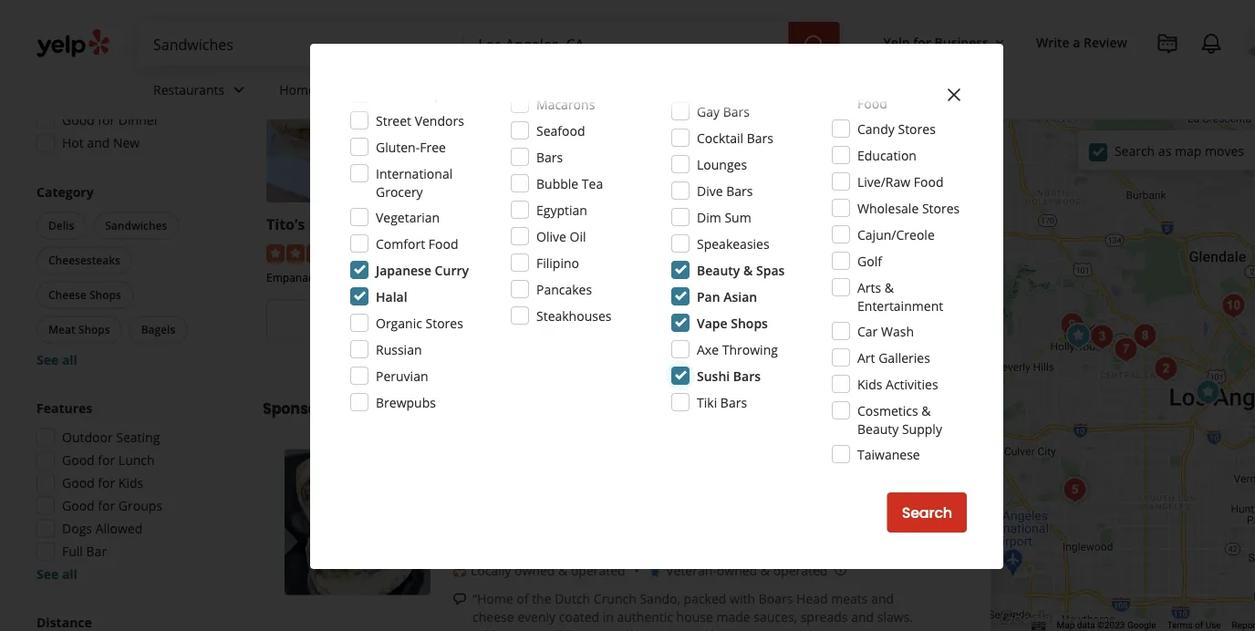Task type: vqa. For each thing, say whether or not it's contained in the screenshot.
Seating
yes



Task type: locate. For each thing, give the bounding box(es) containing it.
cocktail
[[697, 129, 744, 146]]

kids down art
[[858, 375, 883, 393]]

1 vertical spatial search
[[902, 503, 953, 523]]

previous image
[[292, 511, 314, 533]]

all for category
[[62, 351, 77, 369]]

home services
[[279, 81, 367, 98]]

operated up head
[[773, 562, 828, 579]]

sandwiches, down 3.7 star rating image
[[762, 270, 824, 285]]

sando
[[545, 215, 590, 234]]

info icon image
[[833, 562, 848, 577], [833, 562, 848, 577]]

1 reviews) from the left
[[425, 243, 474, 261]]

now down halal
[[382, 310, 413, 330]]

larchmont village wine spirits & cheese image
[[1108, 332, 1144, 368]]

bars down throwing at the bottom
[[733, 367, 761, 385]]

0 vertical spatial sandwiches
[[105, 218, 167, 233]]

art galleries
[[858, 349, 931, 366]]

get
[[790, 310, 815, 330]]

now inside order now link
[[382, 310, 413, 330]]

2 operated from the left
[[773, 562, 828, 579]]

good down the outdoor
[[62, 452, 95, 469]]

2 see from the top
[[36, 566, 59, 583]]

0 vertical spatial pm
[[157, 20, 177, 37]]

reviews)
[[425, 243, 474, 261], [655, 243, 704, 261], [880, 243, 929, 261]]

candy
[[858, 120, 895, 137]]

empanadas, argentine, sandwiches
[[266, 270, 447, 285]]

3 good from the top
[[62, 474, 95, 492]]

1 horizontal spatial owned
[[717, 562, 757, 579]]

0 vertical spatial all
[[62, 351, 77, 369]]

2 services from the left
[[453, 81, 502, 98]]

for down good for lunch
[[98, 474, 115, 492]]

2 vertical spatial and
[[851, 608, 874, 626]]

pm down car wash on the right
[[879, 340, 898, 358]]

and…"
[[691, 627, 728, 631]]

0 vertical spatial kids
[[858, 375, 883, 393]]

bars for sushi bars
[[733, 367, 761, 385]]

services right the auto
[[453, 81, 502, 98]]

1 horizontal spatial in
[[603, 608, 614, 626]]

reviews) down cajun/creole on the top right of page
[[880, 243, 929, 261]]

search inside button
[[902, 503, 953, 523]]

24 chevron down v2 image
[[228, 79, 250, 101]]

search dialog
[[0, 0, 1255, 631]]

good for good for groups
[[62, 497, 95, 515]]

see all down the meat
[[36, 351, 77, 369]]

do-it-yourself food
[[858, 76, 940, 112]]

1 horizontal spatial sandwiches
[[387, 270, 447, 285]]

1 horizontal spatial pm
[[879, 340, 898, 358]]

pm
[[157, 20, 177, 37], [879, 340, 898, 358]]

terms of use link
[[1167, 620, 1221, 631]]

reviews) for get directions
[[880, 243, 929, 261]]

bars for dive bars
[[726, 182, 753, 199]]

& inside cosmetics & beauty supply
[[922, 402, 931, 419]]

0 horizontal spatial search
[[902, 503, 953, 523]]

& right arts
[[885, 279, 894, 296]]

arts & entertainment
[[858, 279, 944, 314]]

1 operated from the left
[[571, 562, 626, 579]]

sure
[[512, 627, 538, 631]]

kids activities
[[858, 375, 938, 393]]

in up sando
[[603, 608, 614, 626]]

1 horizontal spatial services
[[453, 81, 502, 98]]

bar
[[86, 543, 107, 560]]

1 see all button from the top
[[36, 351, 77, 369]]

& left spas
[[744, 261, 753, 279]]

1 horizontal spatial beauty
[[858, 420, 899, 437]]

bars for gay bars
[[723, 103, 750, 120]]

good for good for dinner
[[62, 111, 95, 129]]

firehouse subs image
[[1190, 375, 1227, 411]]

food down "golf"
[[851, 270, 876, 285]]

0 vertical spatial and
[[87, 134, 110, 151]]

1 horizontal spatial ghost sando shop image
[[1060, 318, 1097, 354]]

0 horizontal spatial delis
[[48, 218, 74, 233]]

gay bars
[[697, 103, 750, 120]]

group containing features
[[31, 399, 226, 583]]

brothers sandwich shop image
[[1148, 351, 1185, 387]]

& for cosmetics
[[922, 402, 931, 419]]

bars right tiki
[[721, 394, 747, 411]]

see all button for features
[[36, 566, 77, 583]]

0 horizontal spatial in
[[368, 340, 380, 358]]

1 horizontal spatial search
[[1115, 142, 1155, 159]]

pan
[[697, 288, 720, 305]]

for inside button
[[913, 33, 931, 51]]

sandwiches down 4.3 (1.2k reviews)
[[387, 270, 447, 285]]

google
[[1128, 620, 1156, 631]]

0 horizontal spatial reviews)
[[425, 243, 474, 261]]

1 vertical spatial group
[[33, 183, 226, 369]]

terms of use
[[1167, 620, 1221, 631]]

0 vertical spatial group
[[31, 0, 226, 157]]

stores for organic stores
[[426, 314, 463, 332]]

map
[[1057, 620, 1075, 631]]

operated for veteran-owned & operated
[[773, 562, 828, 579]]

2 good from the top
[[62, 452, 95, 469]]

1 owned from the left
[[515, 562, 555, 579]]

1 vertical spatial see all
[[36, 566, 77, 583]]

good up dogs
[[62, 497, 95, 515]]

0 vertical spatial delis
[[48, 218, 74, 233]]

filipino
[[536, 254, 579, 271]]

bars up cocktail bars
[[723, 103, 750, 120]]

services right home
[[319, 81, 367, 98]]

of inside "home of the dutch crunch sando, packed with boars head meats and cheese evenly coated in authentic house made sauces, spreads and slaws. it'll be sure to fill your sando craving and…"
[[517, 590, 529, 607]]

pm right 4:44
[[157, 20, 177, 37]]

1 vertical spatial in
[[603, 608, 614, 626]]

for for business
[[913, 33, 931, 51]]

1 good from the top
[[62, 111, 95, 129]]

search left as
[[1115, 142, 1155, 159]]

a
[[1073, 33, 1081, 51]]

now for order
[[382, 310, 413, 330]]

3 reviews) from the left
[[880, 243, 929, 261]]

coated
[[559, 608, 599, 626]]

see all button down the meat
[[36, 351, 77, 369]]

brewpubs
[[376, 394, 436, 411]]

see all down full
[[36, 566, 77, 583]]

& up supply
[[922, 402, 931, 419]]

2 horizontal spatial reviews)
[[880, 243, 929, 261]]

1 vertical spatial kids
[[118, 474, 143, 492]]

delis down 4.8 star rating image
[[564, 270, 589, 285]]

1 vertical spatial see all button
[[36, 566, 77, 583]]

reviews) up curry
[[425, 243, 474, 261]]

sandwiches up cheesesteaks
[[105, 218, 167, 233]]

good up hot
[[62, 111, 95, 129]]

stores down live/raw food
[[922, 199, 960, 217]]

search for search as map moves
[[1115, 142, 1155, 159]]

2 see all button from the top
[[36, 566, 77, 583]]

for for groups
[[98, 497, 115, 515]]

0 vertical spatial see all
[[36, 351, 77, 369]]

russian
[[376, 341, 422, 358]]

pm inside group
[[157, 20, 177, 37]]

for down good for kids at the left bottom of the page
[[98, 497, 115, 515]]

write a review link
[[1029, 26, 1135, 58]]

1 vertical spatial pm
[[879, 340, 898, 358]]

services for home services
[[319, 81, 367, 98]]

outdoor
[[62, 429, 113, 446]]

1 horizontal spatial operated
[[773, 562, 828, 579]]

cheesesteaks button
[[36, 247, 132, 274]]

halal
[[376, 288, 407, 305]]

kids
[[858, 375, 883, 393], [118, 474, 143, 492]]

vape shops
[[697, 314, 768, 332]]

0 vertical spatial ghost sando shop image
[[1060, 318, 1097, 354]]

1 all from the top
[[62, 351, 77, 369]]

and up 'slaws.'
[[871, 590, 894, 607]]

order
[[338, 310, 378, 330]]

car wash
[[858, 323, 914, 340]]

food inside do-it-yourself food
[[858, 94, 887, 112]]

for up 'hot and new' on the left of page
[[98, 111, 115, 129]]

sando,
[[640, 590, 681, 607]]

©2023
[[1098, 620, 1125, 631]]

1 vertical spatial beauty
[[858, 420, 899, 437]]

candy stores
[[858, 120, 936, 137]]

delis, sandwiches, fast food
[[731, 270, 876, 285]]

1 vertical spatial see
[[36, 566, 59, 583]]

& up 'boars' on the right
[[761, 562, 770, 579]]

1 vertical spatial now
[[382, 310, 413, 330]]

ghost sando shop image
[[1060, 318, 1097, 354], [285, 449, 431, 595]]

all down the meat
[[62, 351, 77, 369]]

0 horizontal spatial sandwiches
[[105, 218, 167, 233]]

restaurants
[[153, 81, 225, 98]]

beauty inside cosmetics & beauty supply
[[858, 420, 899, 437]]

1 horizontal spatial kids
[[858, 375, 883, 393]]

1 vertical spatial all
[[62, 566, 77, 583]]

all down full
[[62, 566, 77, 583]]

stores down do-it-yourself food
[[898, 120, 936, 137]]

0 horizontal spatial operated
[[571, 562, 626, 579]]

0 vertical spatial see
[[36, 351, 59, 369]]

to
[[541, 627, 554, 631]]

meat shops button
[[36, 316, 122, 344]]

1 horizontal spatial sandwiches,
[[762, 270, 824, 285]]

shops up throwing at the bottom
[[731, 314, 768, 332]]

shops for pasta shops
[[412, 85, 448, 103]]

use
[[1206, 620, 1221, 631]]

beauty up pan asian
[[697, 261, 740, 279]]

1 vertical spatial of
[[1195, 620, 1204, 631]]

& for arts
[[885, 279, 894, 296]]

sandwiches, down 4.8 star rating image
[[499, 270, 562, 285]]

food down do-
[[858, 94, 887, 112]]

kids down lunch
[[118, 474, 143, 492]]

stores up min
[[426, 314, 463, 332]]

search button
[[887, 493, 967, 533]]

shops
[[412, 85, 448, 103], [89, 287, 121, 302], [731, 314, 768, 332], [78, 322, 110, 337]]

food up the wholesale stores
[[914, 173, 944, 190]]

live/raw food
[[858, 173, 944, 190]]

sponsored results
[[263, 399, 398, 419]]

of left use
[[1195, 620, 1204, 631]]

dutch
[[555, 590, 590, 607]]

it'll
[[473, 627, 490, 631]]

now up offers delivery
[[98, 20, 125, 37]]

0 vertical spatial search
[[1115, 142, 1155, 159]]

0 vertical spatial see all button
[[36, 351, 77, 369]]

0 horizontal spatial kids
[[118, 474, 143, 492]]

pan asian
[[697, 288, 757, 305]]

0 vertical spatial of
[[517, 590, 529, 607]]

now for open
[[98, 20, 125, 37]]

see all button down full
[[36, 566, 77, 583]]

website
[[597, 310, 656, 330]]

reviews) right (288
[[655, 243, 704, 261]]

operated up crunch
[[571, 562, 626, 579]]

olive
[[536, 228, 566, 245]]

3.7 star rating image
[[731, 245, 830, 263]]

good down good for lunch
[[62, 474, 95, 492]]

vendors
[[415, 112, 464, 129]]

art
[[858, 349, 875, 366]]

sum
[[725, 208, 752, 226]]

in inside "home of the dutch crunch sando, packed with boars head meats and cheese evenly coated in authentic house made sauces, spreads and slaws. it'll be sure to fill your sando craving and…"
[[603, 608, 614, 626]]

oui melrose image
[[1084, 319, 1121, 355]]

0 horizontal spatial owned
[[515, 562, 555, 579]]

shops right the cheese
[[89, 287, 121, 302]]

& inside "arts & entertainment"
[[885, 279, 894, 296]]

axe
[[697, 341, 719, 358]]

the
[[532, 590, 552, 607]]

1 services from the left
[[319, 81, 367, 98]]

keyboard shortcuts image
[[1032, 622, 1046, 631]]

spreads
[[801, 608, 848, 626]]

1 horizontal spatial now
[[382, 310, 413, 330]]

0 horizontal spatial beauty
[[697, 261, 740, 279]]

services for auto services
[[453, 81, 502, 98]]

ggiata delicatessen image
[[1127, 318, 1164, 354]]

packed
[[684, 590, 727, 607]]

bars up sum
[[726, 182, 753, 199]]

of left the
[[517, 590, 529, 607]]

2 all from the top
[[62, 566, 77, 583]]

0 vertical spatial stores
[[898, 120, 936, 137]]

ggiata - west hollywood image
[[1054, 307, 1091, 344]]

closes in 46 min
[[324, 340, 426, 358]]

all for features
[[62, 566, 77, 583]]

None search field
[[139, 22, 844, 66]]

owned up the with
[[717, 562, 757, 579]]

good for groups
[[62, 497, 162, 515]]

axe throwing
[[697, 341, 778, 358]]

see for category
[[36, 351, 59, 369]]

and down meats
[[851, 608, 874, 626]]

0 horizontal spatial of
[[517, 590, 529, 607]]

hot and new
[[62, 134, 140, 151]]

owned up the
[[515, 562, 555, 579]]

mike's deli image
[[1057, 472, 1093, 509]]

1 vertical spatial delis
[[564, 270, 589, 285]]

1 horizontal spatial of
[[1195, 620, 1204, 631]]

for right yelp
[[913, 33, 931, 51]]

0 horizontal spatial services
[[319, 81, 367, 98]]

46
[[383, 340, 398, 358]]

live/raw
[[858, 173, 911, 190]]

user actions element
[[869, 23, 1255, 135]]

sandwiches inside button
[[105, 218, 167, 233]]

shops up the 'vendors'
[[412, 85, 448, 103]]

2 reviews) from the left
[[655, 243, 704, 261]]

4 good from the top
[[62, 497, 95, 515]]

0 horizontal spatial ghost sando shop image
[[285, 449, 431, 595]]

for up good for kids at the left bottom of the page
[[98, 452, 115, 469]]

group
[[31, 0, 226, 157], [33, 183, 226, 369], [31, 399, 226, 583]]

16 speech v2 image
[[453, 592, 467, 607]]

1 horizontal spatial delis
[[564, 270, 589, 285]]

steakhouses
[[536, 307, 612, 324]]

1 see from the top
[[36, 351, 59, 369]]

ghost sando shop image
[[1060, 318, 1097, 354]]

arts
[[858, 279, 882, 296]]

and
[[87, 134, 110, 151], [871, 590, 894, 607], [851, 608, 874, 626]]

search down "taiwanese"
[[902, 503, 953, 523]]

bars right cocktail
[[747, 129, 774, 146]]

close image
[[943, 84, 965, 106]]

full bar
[[62, 543, 107, 560]]

(53
[[858, 243, 877, 261]]

see all for features
[[36, 566, 77, 583]]

full
[[62, 543, 83, 560]]

0 vertical spatial now
[[98, 20, 125, 37]]

and right hot
[[87, 134, 110, 151]]

1 vertical spatial stores
[[922, 199, 960, 217]]

2 vertical spatial group
[[31, 399, 226, 583]]

kids inside search dialog
[[858, 375, 883, 393]]

shops for cheese shops
[[89, 287, 121, 302]]

bars
[[723, 103, 750, 120], [747, 129, 774, 146], [536, 148, 563, 166], [726, 182, 753, 199], [733, 367, 761, 385], [721, 394, 747, 411]]

organic
[[376, 314, 422, 332]]

ghost sando shop link
[[499, 215, 630, 234]]

street
[[376, 112, 411, 129]]

0 horizontal spatial now
[[98, 20, 125, 37]]

kids inside group
[[118, 474, 143, 492]]

0 vertical spatial beauty
[[697, 261, 740, 279]]

"home
[[473, 590, 513, 607]]

beauty down cosmetics
[[858, 420, 899, 437]]

see all button for category
[[36, 351, 77, 369]]

good for lunch
[[62, 452, 155, 469]]

craving
[[645, 627, 688, 631]]

in left the 46
[[368, 340, 380, 358]]

all about the bread image
[[1081, 318, 1117, 354]]

0 horizontal spatial sandwiches,
[[499, 270, 562, 285]]

do-
[[858, 76, 879, 94]]

0 horizontal spatial pm
[[157, 20, 177, 37]]

delis down the 'category'
[[48, 218, 74, 233]]

shops right the meat
[[78, 322, 110, 337]]

1 horizontal spatial reviews)
[[655, 243, 704, 261]]

2 vertical spatial stores
[[426, 314, 463, 332]]

sponsored
[[263, 399, 342, 419]]

delis button
[[36, 212, 86, 240]]

&
[[744, 261, 753, 279], [885, 279, 894, 296], [922, 402, 931, 419], [558, 562, 568, 579], [761, 562, 770, 579]]

yelp for business
[[884, 33, 989, 51]]

2 owned from the left
[[717, 562, 757, 579]]

2 see all from the top
[[36, 566, 77, 583]]

1 see all from the top
[[36, 351, 77, 369]]

1 vertical spatial sandwiches
[[387, 270, 447, 285]]

bubble tea
[[536, 175, 603, 192]]

stores for candy stores
[[898, 120, 936, 137]]



Task type: describe. For each thing, give the bounding box(es) containing it.
macarons
[[536, 95, 595, 113]]

& for beauty
[[744, 261, 753, 279]]

argentine,
[[332, 270, 384, 285]]

owned for locally
[[515, 562, 555, 579]]

group containing category
[[33, 183, 226, 369]]

3.7
[[837, 243, 855, 261]]

group containing open now
[[31, 0, 226, 157]]

1 sandwiches, from the left
[[499, 270, 562, 285]]

order now
[[338, 310, 413, 330]]

map region
[[924, 0, 1255, 631]]

business categories element
[[139, 66, 1255, 119]]

google image
[[996, 608, 1056, 631]]

sandwiches button
[[93, 212, 179, 240]]

as
[[1159, 142, 1172, 159]]

entertainment
[[858, 297, 944, 314]]

delis inside button
[[48, 218, 74, 233]]

home
[[279, 81, 316, 98]]

offers
[[62, 43, 99, 60]]

yelp for business button
[[876, 26, 1015, 58]]

egyptian
[[536, 201, 588, 219]]

tito's market
[[266, 215, 362, 234]]

golf
[[858, 252, 882, 270]]

view website link
[[499, 300, 717, 340]]

slaws.
[[877, 608, 913, 626]]

0 vertical spatial in
[[368, 340, 380, 358]]

good for good for lunch
[[62, 452, 95, 469]]

see for features
[[36, 566, 59, 583]]

of for "home
[[517, 590, 529, 607]]

shops for meat shops
[[78, 322, 110, 337]]

comfort
[[376, 235, 425, 252]]

wash
[[881, 323, 914, 340]]

& up dutch
[[558, 562, 568, 579]]

(1.2k
[[394, 243, 422, 261]]

16 locally owned v2 image
[[453, 563, 467, 578]]

lounges
[[697, 156, 747, 173]]

directions
[[819, 310, 890, 330]]

good for kids
[[62, 474, 143, 492]]

stores for wholesale stores
[[922, 199, 960, 217]]

"home of the dutch crunch sando, packed with boars head meats and cheese evenly coated in authentic house made sauces, spreads and slaws. it'll be sure to fill your sando craving and…"
[[473, 590, 913, 631]]

4.3
[[372, 243, 390, 261]]

subs
[[807, 215, 841, 234]]

min
[[401, 340, 426, 358]]

crunch
[[594, 590, 637, 607]]

data
[[1077, 620, 1095, 631]]

made
[[717, 608, 751, 626]]

gluten-free
[[376, 138, 446, 156]]

and inside group
[[87, 134, 110, 151]]

house
[[677, 608, 713, 626]]

cheese
[[473, 608, 514, 626]]

sushi
[[697, 367, 730, 385]]

for for dinner
[[98, 111, 115, 129]]

for for lunch
[[98, 452, 115, 469]]

cocktail bars
[[697, 129, 774, 146]]

get directions
[[790, 310, 890, 330]]

offers delivery
[[62, 43, 151, 60]]

japanese curry
[[376, 261, 469, 279]]

delis,
[[731, 270, 759, 285]]

features
[[36, 400, 92, 417]]

grocery
[[376, 183, 423, 200]]

4.8 star rating image
[[499, 245, 597, 263]]

(288
[[626, 243, 652, 261]]

allowed
[[95, 520, 143, 537]]

tito's
[[266, 215, 305, 234]]

delivery
[[102, 43, 151, 60]]

16 veteran owned v2 image
[[648, 563, 663, 578]]

taiwanese
[[858, 446, 920, 463]]

good for good for kids
[[62, 474, 95, 492]]

operated for locally owned & operated
[[571, 562, 626, 579]]

bagels
[[141, 322, 175, 337]]

food up curry
[[429, 235, 458, 252]]

wholesale stores
[[858, 199, 960, 217]]

bars up bubble
[[536, 148, 563, 166]]

auto services link
[[407, 66, 542, 119]]

seafood
[[536, 122, 585, 139]]

international
[[376, 165, 453, 182]]

repor link
[[1232, 620, 1255, 631]]

reviews) for order now
[[425, 243, 474, 261]]

3.7 (53 reviews)
[[837, 243, 929, 261]]

results
[[345, 399, 398, 419]]

yelp
[[884, 33, 910, 51]]

map
[[1175, 142, 1202, 159]]

1 vertical spatial ghost sando shop image
[[285, 449, 431, 595]]

asian
[[724, 288, 757, 305]]

dogs allowed
[[62, 520, 143, 537]]

firehouse
[[731, 215, 803, 234]]

yourself
[[891, 76, 940, 94]]

search for search
[[902, 503, 953, 523]]

mike's deli image
[[1057, 472, 1093, 509]]

16 chevron down v2 image
[[993, 35, 1007, 50]]

boars
[[759, 590, 793, 607]]

category
[[36, 183, 94, 201]]

business
[[935, 33, 989, 51]]

projects image
[[1157, 33, 1179, 55]]

for for kids
[[98, 474, 115, 492]]

auto
[[422, 81, 450, 98]]

tito's market link
[[266, 215, 362, 234]]

meats
[[831, 590, 868, 607]]

view website
[[560, 310, 656, 330]]

wax paper - los angeles image
[[1216, 288, 1252, 324]]

seating
[[116, 429, 160, 446]]

lunch
[[118, 452, 155, 469]]

sando
[[605, 627, 641, 631]]

search image
[[803, 34, 825, 56]]

1 vertical spatial and
[[871, 590, 894, 607]]

until
[[820, 340, 847, 358]]

(288 reviews)
[[626, 243, 704, 261]]

speakeasies
[[697, 235, 770, 252]]

repor
[[1232, 620, 1255, 631]]

veteran-
[[666, 562, 717, 579]]

owned for veteran-
[[717, 562, 757, 579]]

16 info v2 image
[[402, 401, 417, 416]]

wholesale
[[858, 199, 919, 217]]

view
[[560, 310, 594, 330]]

education
[[858, 146, 917, 164]]

notifications image
[[1201, 33, 1223, 55]]

slideshow element
[[285, 449, 431, 595]]

throwing
[[722, 341, 778, 358]]

auto services
[[422, 81, 502, 98]]

shop
[[594, 215, 630, 234]]

bars for tiki bars
[[721, 394, 747, 411]]

closes
[[324, 340, 365, 358]]

meat
[[48, 322, 75, 337]]

market
[[309, 215, 362, 234]]

dive bars
[[697, 182, 753, 199]]

cheese shops button
[[36, 281, 133, 309]]

4.3 star rating image
[[266, 245, 365, 263]]

free
[[420, 138, 446, 156]]

bars for cocktail bars
[[747, 129, 774, 146]]

of for terms
[[1195, 620, 1204, 631]]

shops for vape shops
[[731, 314, 768, 332]]

2 sandwiches, from the left
[[762, 270, 824, 285]]

see all for category
[[36, 351, 77, 369]]



